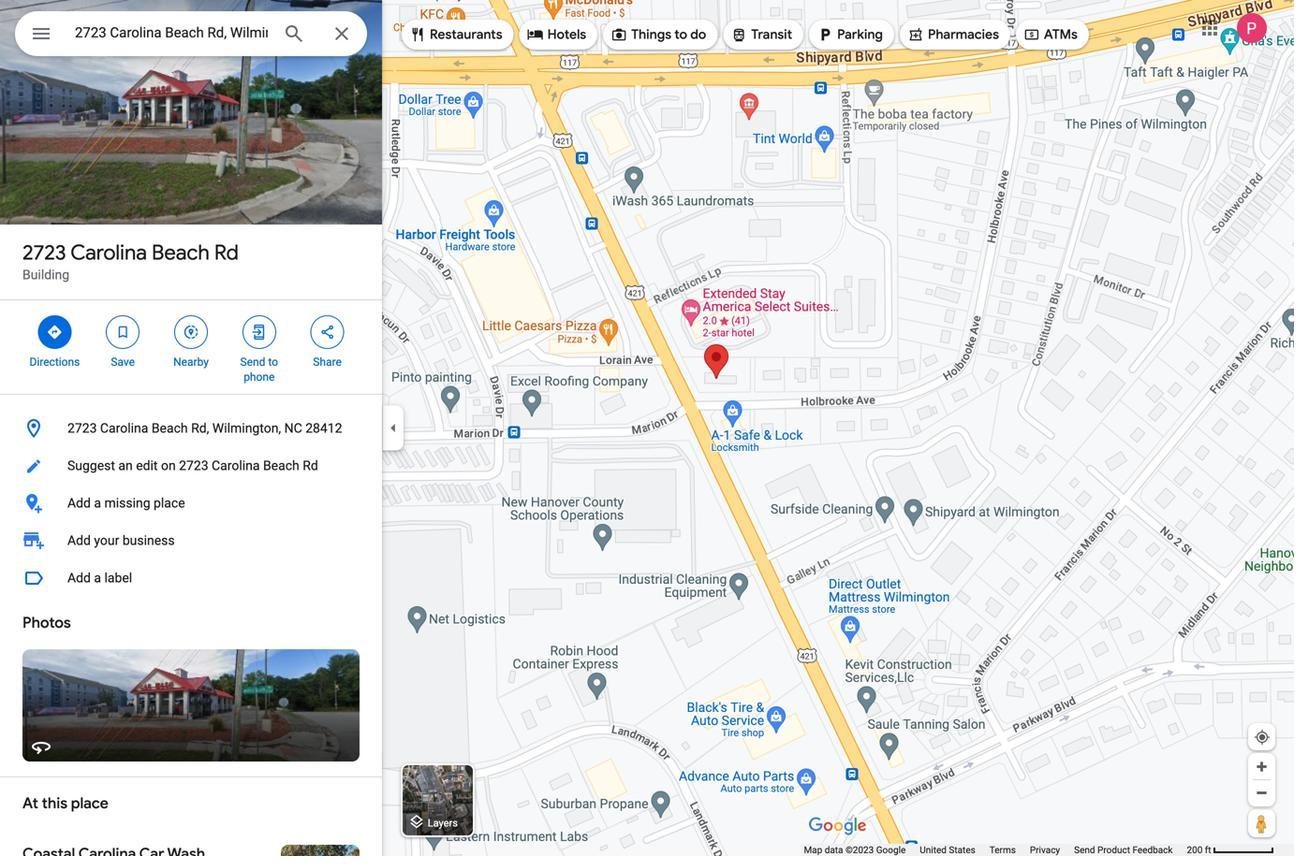 Task type: locate. For each thing, give the bounding box(es) containing it.
send up phone
[[240, 356, 265, 369]]

 atms
[[1023, 24, 1078, 45]]

beach left 'rd,'
[[152, 421, 188, 436]]

share
[[313, 356, 342, 369]]


[[1023, 24, 1040, 45]]

3 add from the top
[[67, 571, 91, 586]]

1 vertical spatial place
[[71, 795, 108, 814]]

2 vertical spatial carolina
[[212, 458, 260, 474]]

200 ft
[[1187, 845, 1211, 856]]

2 vertical spatial 2723
[[179, 458, 208, 474]]

0 horizontal spatial 2723
[[22, 240, 66, 266]]

 things to do
[[611, 24, 706, 45]]

wilmington,
[[212, 421, 281, 436]]

carolina down wilmington,
[[212, 458, 260, 474]]

 restaurants
[[409, 24, 503, 45]]

footer inside 'google maps' element
[[804, 845, 1187, 857]]

0 vertical spatial beach
[[152, 240, 210, 266]]

0 horizontal spatial to
[[268, 356, 278, 369]]

a for missing
[[94, 496, 101, 511]]

1 vertical spatial to
[[268, 356, 278, 369]]

0 vertical spatial a
[[94, 496, 101, 511]]

2723
[[22, 240, 66, 266], [67, 421, 97, 436], [179, 458, 208, 474]]

beach
[[152, 240, 210, 266], [152, 421, 188, 436], [263, 458, 299, 474]]

28412
[[305, 421, 342, 436]]

2723 right on
[[179, 458, 208, 474]]

1 add from the top
[[67, 496, 91, 511]]

2 a from the top
[[94, 571, 101, 586]]

send inside send to phone
[[240, 356, 265, 369]]

2723 carolina beach rd, wilmington, nc 28412 button
[[0, 410, 382, 448]]

map data ©2023 google
[[804, 845, 906, 856]]


[[409, 24, 426, 45]]

place
[[154, 496, 185, 511], [71, 795, 108, 814]]

add a missing place
[[67, 496, 185, 511]]

none field inside 2723 carolina beach rd, wilmington, nc 28412 "field"
[[75, 22, 268, 44]]

1 vertical spatial carolina
[[100, 421, 148, 436]]

2723 carolina beach rd building
[[22, 240, 239, 283]]

0 vertical spatial 2723
[[22, 240, 66, 266]]

show your location image
[[1254, 729, 1271, 746]]

beach down nc
[[263, 458, 299, 474]]

1 horizontal spatial 2723
[[67, 421, 97, 436]]

label
[[104, 571, 132, 586]]

None field
[[75, 22, 268, 44]]

place down on
[[154, 496, 185, 511]]

1 vertical spatial send
[[1074, 845, 1095, 856]]

add down the suggest on the left bottom of page
[[67, 496, 91, 511]]

place right this
[[71, 795, 108, 814]]

a left label
[[94, 571, 101, 586]]

1 horizontal spatial send
[[1074, 845, 1095, 856]]

send left product
[[1074, 845, 1095, 856]]

carolina inside 2723 carolina beach rd building
[[70, 240, 147, 266]]

feedback
[[1133, 845, 1173, 856]]

send for send product feedback
[[1074, 845, 1095, 856]]

hotels
[[547, 26, 586, 43]]

add for add a label
[[67, 571, 91, 586]]

save
[[111, 356, 135, 369]]

2 vertical spatial add
[[67, 571, 91, 586]]

carolina up 
[[70, 240, 147, 266]]

building
[[22, 267, 69, 283]]

0 vertical spatial rd
[[214, 240, 239, 266]]

0 vertical spatial send
[[240, 356, 265, 369]]

2 add from the top
[[67, 533, 91, 549]]

2723 Carolina Beach Rd, Wilmington, NC 28412 field
[[15, 11, 367, 56]]

on
[[161, 458, 176, 474]]

phone
[[244, 371, 275, 384]]

0 vertical spatial place
[[154, 496, 185, 511]]

2723 carolina beach rd main content
[[0, 0, 382, 857]]

0 vertical spatial add
[[67, 496, 91, 511]]

add left your
[[67, 533, 91, 549]]

footer
[[804, 845, 1187, 857]]

carolina
[[70, 240, 147, 266], [100, 421, 148, 436], [212, 458, 260, 474]]

actions for 2723 carolina beach rd region
[[0, 301, 382, 394]]

google
[[876, 845, 906, 856]]

2723 for rd
[[22, 240, 66, 266]]

edit
[[136, 458, 158, 474]]

zoom in image
[[1255, 760, 1269, 774]]

add
[[67, 496, 91, 511], [67, 533, 91, 549], [67, 571, 91, 586]]

collapse side panel image
[[383, 418, 404, 439]]

photos
[[22, 614, 71, 633]]

send for send to phone
[[240, 356, 265, 369]]

a
[[94, 496, 101, 511], [94, 571, 101, 586]]

united states
[[920, 845, 976, 856]]

restaurants
[[430, 26, 503, 43]]

0 horizontal spatial rd
[[214, 240, 239, 266]]

google account: payton hansen  
(payton.hansen@adept.ai) image
[[1237, 13, 1267, 43]]

beach for rd,
[[152, 421, 188, 436]]

data
[[825, 845, 843, 856]]

add your business link
[[0, 523, 382, 560]]

1 vertical spatial add
[[67, 533, 91, 549]]

0 horizontal spatial send
[[240, 356, 265, 369]]

carolina for rd
[[70, 240, 147, 266]]

2723 inside 2723 carolina beach rd building
[[22, 240, 66, 266]]

2723 up the suggest on the left bottom of page
[[67, 421, 97, 436]]

2723 up building
[[22, 240, 66, 266]]


[[527, 24, 544, 45]]

suggest
[[67, 458, 115, 474]]

map
[[804, 845, 822, 856]]

an
[[118, 458, 133, 474]]


[[183, 322, 199, 343]]

privacy button
[[1030, 845, 1060, 857]]

add for add your business
[[67, 533, 91, 549]]

to inside send to phone
[[268, 356, 278, 369]]

1 horizontal spatial rd
[[303, 458, 318, 474]]

footer containing map data ©2023 google
[[804, 845, 1187, 857]]

beach up 
[[152, 240, 210, 266]]

1 vertical spatial a
[[94, 571, 101, 586]]

1 vertical spatial beach
[[152, 421, 188, 436]]

united states button
[[920, 845, 976, 857]]

to left do
[[674, 26, 687, 43]]

send
[[240, 356, 265, 369], [1074, 845, 1095, 856]]

at
[[22, 795, 38, 814]]

1 vertical spatial rd
[[303, 458, 318, 474]]

rd
[[214, 240, 239, 266], [303, 458, 318, 474]]

send inside button
[[1074, 845, 1095, 856]]

rd inside 2723 carolina beach rd building
[[214, 240, 239, 266]]

a left missing
[[94, 496, 101, 511]]

1 vertical spatial 2723
[[67, 421, 97, 436]]

1 a from the top
[[94, 496, 101, 511]]

united
[[920, 845, 947, 856]]

0 vertical spatial to
[[674, 26, 687, 43]]

1 horizontal spatial place
[[154, 496, 185, 511]]

2723 for rd,
[[67, 421, 97, 436]]

to up phone
[[268, 356, 278, 369]]

to
[[674, 26, 687, 43], [268, 356, 278, 369]]

1 horizontal spatial to
[[674, 26, 687, 43]]

beach inside 2723 carolina beach rd building
[[152, 240, 210, 266]]

carolina up an
[[100, 421, 148, 436]]

200
[[1187, 845, 1203, 856]]

add left label
[[67, 571, 91, 586]]

0 vertical spatial carolina
[[70, 240, 147, 266]]


[[30, 20, 52, 47]]



Task type: describe. For each thing, give the bounding box(es) containing it.
product
[[1097, 845, 1130, 856]]

a for label
[[94, 571, 101, 586]]


[[907, 24, 924, 45]]

do
[[690, 26, 706, 43]]

suggest an edit on 2723 carolina beach rd
[[67, 458, 318, 474]]

 transit
[[731, 24, 792, 45]]


[[817, 24, 833, 45]]

terms
[[990, 845, 1016, 856]]


[[611, 24, 628, 45]]


[[46, 322, 63, 343]]


[[114, 322, 131, 343]]

place inside add a missing place button
[[154, 496, 185, 511]]

directions
[[29, 356, 80, 369]]

layers
[[428, 818, 458, 829]]

carolina for rd,
[[100, 421, 148, 436]]

ft
[[1205, 845, 1211, 856]]

rd,
[[191, 421, 209, 436]]

send product feedback
[[1074, 845, 1173, 856]]

 hotels
[[527, 24, 586, 45]]

rd inside button
[[303, 458, 318, 474]]

send product feedback button
[[1074, 845, 1173, 857]]

nearby
[[173, 356, 209, 369]]


[[319, 322, 336, 343]]

 parking
[[817, 24, 883, 45]]

add a missing place button
[[0, 485, 382, 523]]

google maps element
[[0, 0, 1294, 857]]

 button
[[15, 11, 67, 60]]

add a label
[[67, 571, 132, 586]]

 pharmacies
[[907, 24, 999, 45]]

at this place
[[22, 795, 108, 814]]

beach for rd
[[152, 240, 210, 266]]

to inside ' things to do'
[[674, 26, 687, 43]]

privacy
[[1030, 845, 1060, 856]]

suggest an edit on 2723 carolina beach rd button
[[0, 448, 382, 485]]

missing
[[104, 496, 150, 511]]

©2023
[[846, 845, 874, 856]]

add your business
[[67, 533, 175, 549]]

send to phone
[[240, 356, 278, 384]]

 search field
[[15, 11, 367, 60]]

2 vertical spatial beach
[[263, 458, 299, 474]]


[[731, 24, 747, 45]]

pharmacies
[[928, 26, 999, 43]]

show street view coverage image
[[1248, 810, 1275, 838]]

200 ft button
[[1187, 845, 1274, 856]]


[[251, 322, 268, 343]]

business
[[122, 533, 175, 549]]

atms
[[1044, 26, 1078, 43]]

add for add a missing place
[[67, 496, 91, 511]]

parking
[[837, 26, 883, 43]]

zoom out image
[[1255, 787, 1269, 801]]

2 horizontal spatial 2723
[[179, 458, 208, 474]]

your
[[94, 533, 119, 549]]

2723 carolina beach rd, wilmington, nc 28412
[[67, 421, 342, 436]]

nc
[[284, 421, 302, 436]]

transit
[[751, 26, 792, 43]]

terms button
[[990, 845, 1016, 857]]

states
[[949, 845, 976, 856]]

things
[[631, 26, 671, 43]]

0 horizontal spatial place
[[71, 795, 108, 814]]

this
[[42, 795, 68, 814]]

add a label button
[[0, 560, 382, 597]]



Task type: vqa. For each thing, say whether or not it's contained in the screenshot.


